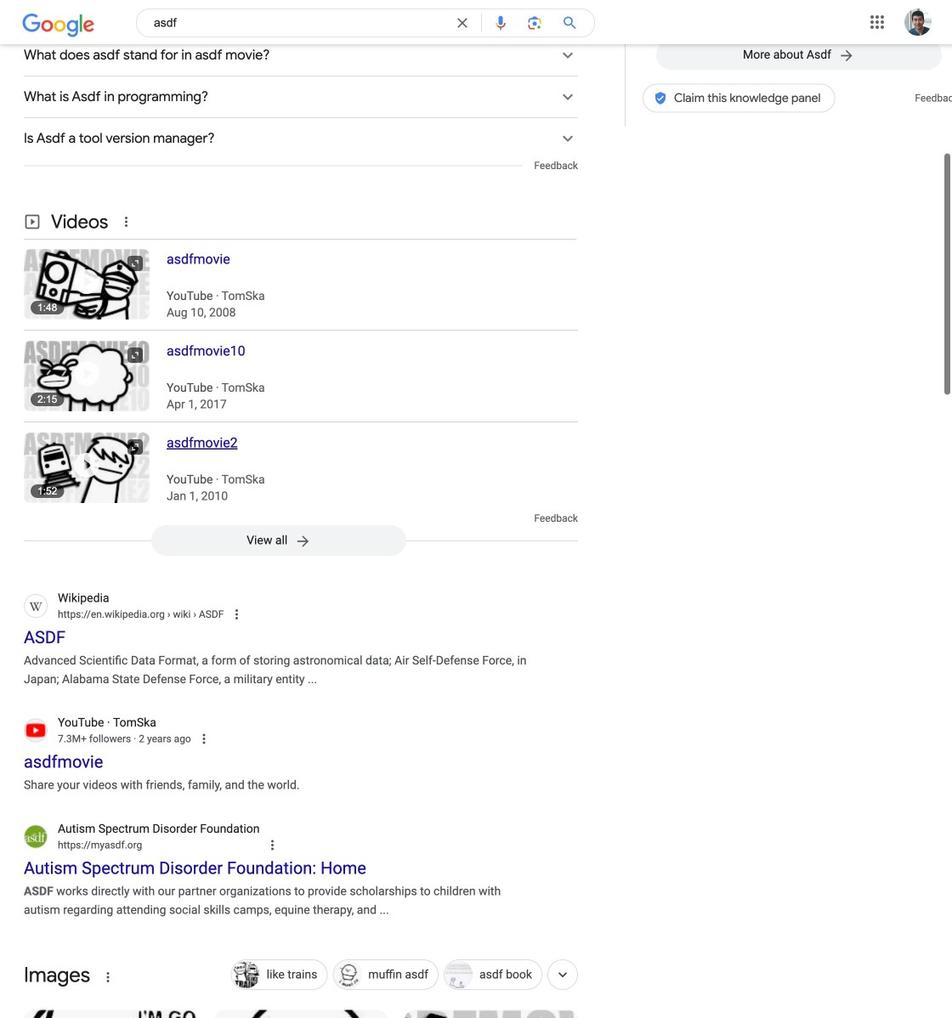 Task type: locate. For each thing, give the bounding box(es) containing it.
None text field
[[58, 838, 142, 853]]

search by image image
[[526, 14, 543, 31]]

1 vertical spatial heading
[[150, 341, 578, 411]]

3 heading from the top
[[150, 433, 578, 503]]

heading
[[150, 249, 578, 320], [150, 341, 578, 411], [150, 433, 578, 503]]

search by voice image
[[492, 14, 509, 31]]

None text field
[[58, 607, 224, 622], [165, 609, 224, 620], [58, 732, 191, 747], [58, 607, 224, 622], [165, 609, 224, 620], [58, 732, 191, 747]]

1 heading from the top
[[150, 249, 578, 320]]

2 vertical spatial heading
[[150, 433, 578, 503]]

None search field
[[0, 0, 595, 40]]

0 vertical spatial heading
[[150, 249, 578, 320]]



Task type: describe. For each thing, give the bounding box(es) containing it.
google image
[[22, 14, 95, 37]]

Search text field
[[154, 14, 444, 37]]

2 heading from the top
[[150, 341, 578, 411]]



Task type: vqa. For each thing, say whether or not it's contained in the screenshot.
search box
yes



